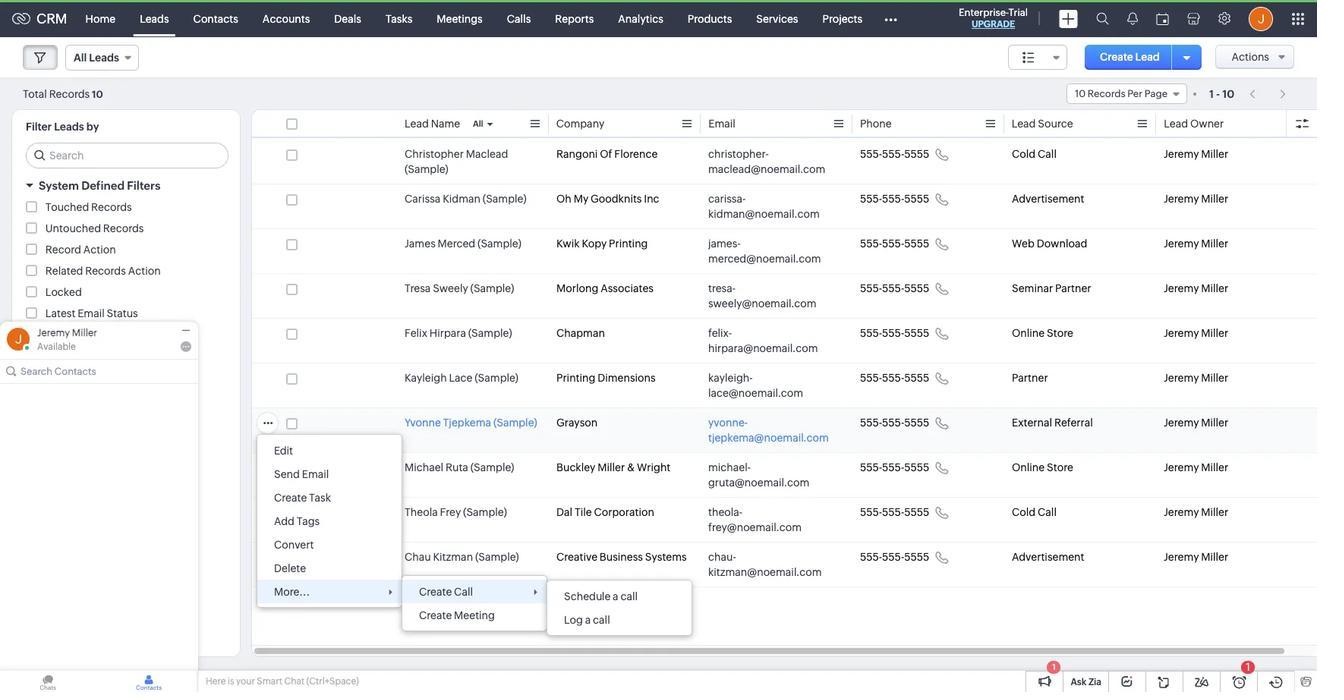 Task type: vqa. For each thing, say whether or not it's contained in the screenshot.


Task type: describe. For each thing, give the bounding box(es) containing it.
chau
[[405, 551, 431, 563]]

555-555-5555 for yvonne- tjepkema@noemail.com
[[860, 417, 930, 429]]

yvonne- tjepkema@noemail.com link
[[708, 415, 830, 446]]

products link
[[676, 0, 744, 37]]

555-555-5555 for carissa- kidman@noemail.com
[[860, 193, 930, 205]]

kayleigh- lace@noemail.com link
[[708, 371, 830, 401]]

filter
[[26, 121, 52, 133]]

michael
[[405, 462, 444, 474]]

send email
[[274, 468, 329, 481]]

jeremy miller for carissa- kidman@noemail.com
[[1164, 193, 1229, 205]]

filter leads by
[[26, 121, 99, 133]]

jeremy miller for yvonne- tjepkema@noemail.com
[[1164, 417, 1229, 429]]

1 store from the top
[[1047, 327, 1074, 339]]

external
[[1012, 417, 1052, 429]]

leads link
[[128, 0, 181, 37]]

tresa-
[[708, 282, 736, 295]]

system
[[39, 179, 79, 192]]

555-555-5555 for james- merced@noemail.com
[[860, 238, 930, 250]]

michael- gruta@noemail.com
[[708, 462, 810, 489]]

ask
[[1071, 677, 1087, 688]]

jeremy for felix- hirpara@noemail.com
[[1164, 327, 1199, 339]]

total records 10
[[23, 88, 103, 100]]

(sample) for james merced (sample)
[[478, 238, 522, 250]]

record
[[45, 244, 81, 256]]

(sample) for tresa sweely (sample)
[[470, 282, 514, 295]]

1 advertisement from the top
[[1012, 193, 1085, 205]]

send
[[274, 468, 300, 481]]

log
[[564, 614, 583, 626]]

inc
[[644, 193, 660, 205]]

printing dimensions
[[557, 372, 656, 384]]

records for total
[[49, 88, 90, 100]]

cold for christopher- maclead@noemail.com
[[1012, 148, 1036, 160]]

theola frey (sample)
[[405, 506, 507, 519]]

edit
[[274, 445, 293, 457]]

0 vertical spatial printing
[[609, 238, 648, 250]]

555-555-5555 for tresa- sweely@noemail.com
[[860, 282, 930, 295]]

business
[[600, 551, 643, 563]]

call for schedule a call
[[621, 591, 638, 603]]

5555 for tresa- sweely@noemail.com
[[905, 282, 930, 295]]

carissa
[[405, 193, 441, 205]]

tresa- sweely@noemail.com
[[708, 282, 817, 310]]

1 vertical spatial printing
[[557, 372, 596, 384]]

a for log
[[585, 614, 591, 626]]

create meeting
[[419, 610, 495, 622]]

a for schedule
[[613, 591, 619, 603]]

my
[[574, 193, 589, 205]]

carissa-
[[708, 193, 746, 205]]

555-555-5555 for kayleigh- lace@noemail.com
[[860, 372, 930, 384]]

wright
[[637, 462, 671, 474]]

lead for lead source
[[1012, 118, 1036, 130]]

jeremy for tresa- sweely@noemail.com
[[1164, 282, 1199, 295]]

home link
[[73, 0, 128, 37]]

kayleigh- lace@noemail.com
[[708, 372, 803, 399]]

Search text field
[[27, 144, 228, 168]]

rangoni of florence
[[557, 148, 658, 160]]

creative business systems
[[557, 551, 687, 563]]

projects
[[823, 13, 863, 25]]

contacts
[[193, 13, 238, 25]]

latest email status
[[45, 308, 138, 320]]

555-555-5555 for christopher- maclead@noemail.com
[[860, 148, 930, 160]]

yvonne
[[405, 417, 441, 429]]

5555 for carissa- kidman@noemail.com
[[905, 193, 930, 205]]

yvonne tjepkema (sample) link
[[405, 415, 537, 431]]

log a call
[[564, 614, 610, 626]]

sweely@noemail.com
[[708, 298, 817, 310]]

2 online store from the top
[[1012, 462, 1074, 474]]

convert
[[274, 539, 314, 551]]

latest
[[45, 308, 75, 320]]

cold call for theola- frey@noemail.com
[[1012, 506, 1057, 519]]

5555 for yvonne- tjepkema@noemail.com
[[905, 417, 930, 429]]

notes
[[45, 350, 74, 362]]

5555 for james- merced@noemail.com
[[905, 238, 930, 250]]

christopher
[[405, 148, 464, 160]]

crm
[[36, 11, 67, 27]]

jeremy miller for kayleigh- lace@noemail.com
[[1164, 372, 1229, 384]]

tasks
[[386, 13, 413, 25]]

tresa
[[405, 282, 431, 295]]

create lead
[[1100, 51, 1160, 63]]

(sample) for carissa kidman (sample)
[[483, 193, 527, 205]]

hirpara@noemail.com
[[708, 342, 818, 355]]

creative
[[557, 551, 598, 563]]

michael- gruta@noemail.com link
[[708, 460, 830, 491]]

tile
[[575, 506, 592, 519]]

contacts image
[[101, 671, 197, 692]]

tresa sweely (sample)
[[405, 282, 514, 295]]

here
[[206, 677, 226, 687]]

jeremy miller for theola- frey@noemail.com
[[1164, 506, 1229, 519]]

jeremy for kayleigh- lace@noemail.com
[[1164, 372, 1199, 384]]

deals
[[334, 13, 361, 25]]

1 online store from the top
[[1012, 327, 1074, 339]]

michael ruta (sample) link
[[405, 460, 514, 475]]

(sample) for michael ruta (sample)
[[471, 462, 514, 474]]

products
[[688, 13, 732, 25]]

web
[[1012, 238, 1035, 250]]

activities
[[45, 329, 91, 341]]

lead name
[[405, 118, 460, 130]]

kayleigh lace (sample)
[[405, 372, 519, 384]]

cold for theola- frey@noemail.com
[[1012, 506, 1036, 519]]

0 vertical spatial email
[[708, 118, 735, 130]]

555-555-5555 for felix- hirpara@noemail.com
[[860, 327, 930, 339]]

chapman
[[557, 327, 605, 339]]

row group containing christopher maclead (sample)
[[252, 140, 1317, 588]]

create for create meeting
[[419, 610, 452, 622]]

name
[[431, 118, 460, 130]]

2 online from the top
[[1012, 462, 1045, 474]]

lead inside button
[[1136, 51, 1160, 63]]

rangoni
[[557, 148, 598, 160]]

8 555-555-5555 from the top
[[860, 462, 930, 474]]

corporation
[[594, 506, 654, 519]]

lead owner
[[1164, 118, 1224, 130]]

theola-
[[708, 506, 743, 519]]

related
[[45, 265, 83, 277]]

seminar partner
[[1012, 282, 1092, 295]]

1 online from the top
[[1012, 327, 1045, 339]]

email for latest email status
[[78, 308, 105, 320]]

deals link
[[322, 0, 374, 37]]

(sample) for chau kitzman (sample)
[[475, 551, 519, 563]]

yvonne- tjepkema@noemail.com
[[708, 417, 829, 444]]

crm link
[[12, 11, 67, 27]]

-
[[1216, 88, 1220, 100]]

kopy
[[582, 238, 607, 250]]

here is your smart chat (ctrl+space)
[[206, 677, 359, 687]]

all
[[473, 119, 483, 128]]

services link
[[744, 0, 811, 37]]

records for related
[[85, 265, 126, 277]]

kwik kopy printing
[[557, 238, 648, 250]]

felix- hirpara@noemail.com
[[708, 327, 818, 355]]

10 for total records 10
[[92, 88, 103, 100]]

reports
[[555, 13, 594, 25]]

jeremy for james- merced@noemail.com
[[1164, 238, 1199, 250]]

create for create lead
[[1100, 51, 1134, 63]]



Task type: locate. For each thing, give the bounding box(es) containing it.
3 555-555-5555 from the top
[[860, 238, 930, 250]]

(sample) inside yvonne tjepkema (sample) link
[[493, 417, 537, 429]]

1 vertical spatial email
[[78, 308, 105, 320]]

meeting
[[454, 610, 495, 622]]

records down defined
[[91, 201, 132, 213]]

0 horizontal spatial email
[[78, 308, 105, 320]]

1 vertical spatial leads
[[54, 121, 84, 133]]

michael ruta (sample)
[[405, 462, 514, 474]]

is
[[228, 677, 234, 687]]

james- merced@noemail.com link
[[708, 236, 830, 267]]

(sample) right tjepkema
[[493, 417, 537, 429]]

carissa kidman (sample) link
[[405, 191, 527, 207]]

0 horizontal spatial printing
[[557, 372, 596, 384]]

accounts
[[263, 13, 310, 25]]

1 cold from the top
[[1012, 148, 1036, 160]]

2 cold from the top
[[1012, 506, 1036, 519]]

maclead@noemail.com
[[708, 163, 826, 175]]

1 horizontal spatial call
[[621, 591, 638, 603]]

call down creative business systems
[[621, 591, 638, 603]]

zia
[[1089, 677, 1102, 688]]

1 vertical spatial cold call
[[1012, 506, 1057, 519]]

associates
[[601, 282, 654, 295]]

(sample) right ruta
[[471, 462, 514, 474]]

0 vertical spatial a
[[613, 591, 619, 603]]

2 vertical spatial call
[[454, 586, 473, 598]]

felix-
[[708, 327, 732, 339]]

5555 for kayleigh- lace@noemail.com
[[905, 372, 930, 384]]

records for untouched
[[103, 222, 144, 235]]

call for log a call
[[593, 614, 610, 626]]

navigation
[[1242, 83, 1295, 105]]

0 vertical spatial cold
[[1012, 148, 1036, 160]]

lead
[[1136, 51, 1160, 63], [405, 118, 429, 130], [1012, 118, 1036, 130], [1164, 118, 1188, 130]]

(sample) right kidman
[[483, 193, 527, 205]]

5555 for christopher- maclead@noemail.com
[[905, 148, 930, 160]]

jeremy miller for felix- hirpara@noemail.com
[[1164, 327, 1229, 339]]

jeremy miller for james- merced@noemail.com
[[1164, 238, 1229, 250]]

0 vertical spatial partner
[[1055, 282, 1092, 295]]

call for christopher- maclead@noemail.com
[[1038, 148, 1057, 160]]

1 vertical spatial partner
[[1012, 372, 1048, 384]]

buckley
[[557, 462, 596, 474]]

partner up the external
[[1012, 372, 1048, 384]]

0 horizontal spatial 10
[[92, 88, 103, 100]]

felix
[[405, 327, 427, 339]]

oh my goodknits inc
[[557, 193, 660, 205]]

your
[[236, 677, 255, 687]]

online down the external
[[1012, 462, 1045, 474]]

meetings link
[[425, 0, 495, 37]]

records down record action
[[85, 265, 126, 277]]

records down touched records
[[103, 222, 144, 235]]

(sample) right the frey
[[463, 506, 507, 519]]

a right "schedule"
[[613, 591, 619, 603]]

email up the christopher-
[[708, 118, 735, 130]]

1 horizontal spatial action
[[128, 265, 161, 277]]

(sample) right hirpara
[[468, 327, 512, 339]]

james-
[[708, 238, 741, 250]]

call for theola- frey@noemail.com
[[1038, 506, 1057, 519]]

5555 for felix- hirpara@noemail.com
[[905, 327, 930, 339]]

download
[[1037, 238, 1088, 250]]

1 horizontal spatial email
[[302, 468, 329, 481]]

leads left by
[[54, 121, 84, 133]]

printing up grayson
[[557, 372, 596, 384]]

related records action
[[45, 265, 161, 277]]

add
[[274, 516, 295, 528]]

carissa- kidman@noemail.com link
[[708, 191, 830, 222]]

0 vertical spatial action
[[83, 244, 116, 256]]

frey@noemail.com
[[708, 522, 802, 534]]

(sample) inside james merced (sample) link
[[478, 238, 522, 250]]

gruta@noemail.com
[[708, 477, 810, 489]]

1 cold call from the top
[[1012, 148, 1057, 160]]

partner right seminar
[[1055, 282, 1092, 295]]

2 cold call from the top
[[1012, 506, 1057, 519]]

(sample) for felix hirpara (sample)
[[468, 327, 512, 339]]

1 vertical spatial action
[[128, 265, 161, 277]]

10 5555 from the top
[[905, 551, 930, 563]]

1 5555 from the top
[[905, 148, 930, 160]]

10 555-555-5555 from the top
[[860, 551, 930, 563]]

chau-
[[708, 551, 736, 563]]

(sample) inside carissa kidman (sample) 'link'
[[483, 193, 527, 205]]

0 horizontal spatial partner
[[1012, 372, 1048, 384]]

(sample) for kayleigh lace (sample)
[[475, 372, 519, 384]]

(sample) right lace
[[475, 372, 519, 384]]

1 horizontal spatial leads
[[140, 13, 169, 25]]

0 horizontal spatial a
[[585, 614, 591, 626]]

call down "schedule a call"
[[593, 614, 610, 626]]

7 555-555-5555 from the top
[[860, 417, 930, 429]]

tjepkema@noemail.com
[[708, 432, 829, 444]]

records up filter leads by
[[49, 88, 90, 100]]

555-
[[860, 148, 882, 160], [882, 148, 905, 160], [860, 193, 882, 205], [882, 193, 905, 205], [860, 238, 882, 250], [882, 238, 905, 250], [860, 282, 882, 295], [882, 282, 905, 295], [860, 327, 882, 339], [882, 327, 905, 339], [860, 372, 882, 384], [882, 372, 905, 384], [860, 417, 882, 429], [882, 417, 905, 429], [860, 462, 882, 474], [882, 462, 905, 474], [860, 506, 882, 519], [882, 506, 905, 519], [860, 551, 882, 563], [882, 551, 905, 563]]

0 vertical spatial call
[[1038, 148, 1057, 160]]

email for send email
[[302, 468, 329, 481]]

10 for 1 - 10
[[1223, 88, 1235, 100]]

smart
[[257, 677, 282, 687]]

(sample) for christopher maclead (sample)
[[405, 163, 449, 175]]

of
[[600, 148, 612, 160]]

0 horizontal spatial call
[[593, 614, 610, 626]]

1 horizontal spatial printing
[[609, 238, 648, 250]]

2 store from the top
[[1047, 462, 1074, 474]]

schedule a call
[[564, 591, 638, 603]]

0 vertical spatial online
[[1012, 327, 1045, 339]]

4 555-555-5555 from the top
[[860, 282, 930, 295]]

row group
[[252, 140, 1317, 588]]

1 vertical spatial advertisement
[[1012, 551, 1085, 563]]

cold call for christopher- maclead@noemail.com
[[1012, 148, 1057, 160]]

jeremy
[[1164, 148, 1199, 160], [1164, 193, 1199, 205], [1164, 238, 1199, 250], [1164, 282, 1199, 295], [37, 327, 70, 339], [1164, 327, 1199, 339], [1164, 372, 1199, 384], [1164, 417, 1199, 429], [1164, 462, 1199, 474], [1164, 506, 1199, 519], [1164, 551, 1199, 563]]

call
[[621, 591, 638, 603], [593, 614, 610, 626]]

2 horizontal spatial email
[[708, 118, 735, 130]]

store down the seminar partner
[[1047, 327, 1074, 339]]

0 vertical spatial cold call
[[1012, 148, 1057, 160]]

a right log
[[585, 614, 591, 626]]

5555
[[905, 148, 930, 160], [905, 193, 930, 205], [905, 238, 930, 250], [905, 282, 930, 295], [905, 327, 930, 339], [905, 372, 930, 384], [905, 417, 930, 429], [905, 462, 930, 474], [905, 506, 930, 519], [905, 551, 930, 563]]

555-555-5555 for theola- frey@noemail.com
[[860, 506, 930, 519]]

0 vertical spatial advertisement
[[1012, 193, 1085, 205]]

1 - 10
[[1210, 88, 1235, 100]]

create for create task
[[274, 492, 307, 504]]

0 horizontal spatial action
[[83, 244, 116, 256]]

5555 for theola- frey@noemail.com
[[905, 506, 930, 519]]

create
[[1100, 51, 1134, 63], [274, 492, 307, 504], [419, 586, 452, 598], [419, 610, 452, 622]]

5 5555 from the top
[[905, 327, 930, 339]]

action up status
[[128, 265, 161, 277]]

meetings
[[437, 13, 483, 25]]

(sample) right kitzman
[[475, 551, 519, 563]]

jeremy for carissa- kidman@noemail.com
[[1164, 193, 1199, 205]]

jeremy for theola- frey@noemail.com
[[1164, 506, 1199, 519]]

(sample) inside michael ruta (sample) "link"
[[471, 462, 514, 474]]

0 vertical spatial store
[[1047, 327, 1074, 339]]

9 555-555-5555 from the top
[[860, 506, 930, 519]]

3 5555 from the top
[[905, 238, 930, 250]]

(sample)
[[405, 163, 449, 175], [483, 193, 527, 205], [478, 238, 522, 250], [470, 282, 514, 295], [468, 327, 512, 339], [475, 372, 519, 384], [493, 417, 537, 429], [471, 462, 514, 474], [463, 506, 507, 519], [475, 551, 519, 563]]

chat
[[284, 677, 305, 687]]

chau- kitzman@noemail.com link
[[708, 550, 830, 580]]

external referral
[[1012, 417, 1093, 429]]

lace@noemail.com
[[708, 387, 803, 399]]

6 5555 from the top
[[905, 372, 930, 384]]

theola frey (sample) link
[[405, 505, 507, 520]]

online store
[[1012, 327, 1074, 339], [1012, 462, 1074, 474]]

chats image
[[0, 671, 96, 692]]

store
[[1047, 327, 1074, 339], [1047, 462, 1074, 474]]

(sample) right sweely
[[470, 282, 514, 295]]

theola
[[405, 506, 438, 519]]

online
[[1012, 327, 1045, 339], [1012, 462, 1045, 474]]

6 555-555-5555 from the top
[[860, 372, 930, 384]]

jeremy for yvonne- tjepkema@noemail.com
[[1164, 417, 1199, 429]]

0 vertical spatial leads
[[140, 13, 169, 25]]

lace
[[449, 372, 473, 384]]

(sample) inside theola frey (sample) link
[[463, 506, 507, 519]]

0 vertical spatial online store
[[1012, 327, 1074, 339]]

4 5555 from the top
[[905, 282, 930, 295]]

michael-
[[708, 462, 751, 474]]

9 5555 from the top
[[905, 506, 930, 519]]

felix hirpara (sample) link
[[405, 326, 512, 341]]

source
[[1038, 118, 1074, 130]]

store down external referral
[[1047, 462, 1074, 474]]

email up task
[[302, 468, 329, 481]]

cold
[[1012, 148, 1036, 160], [1012, 506, 1036, 519]]

dal tile corporation
[[557, 506, 654, 519]]

8 5555 from the top
[[905, 462, 930, 474]]

(sample) inside christopher maclead (sample)
[[405, 163, 449, 175]]

(sample) for yvonne tjepkema (sample)
[[493, 417, 537, 429]]

accounts link
[[250, 0, 322, 37]]

leads right home link
[[140, 13, 169, 25]]

enterprise-
[[959, 7, 1009, 18]]

partner
[[1055, 282, 1092, 295], [1012, 372, 1048, 384]]

1 horizontal spatial partner
[[1055, 282, 1092, 295]]

carissa- kidman@noemail.com
[[708, 193, 820, 220]]

phone
[[860, 118, 892, 130]]

locked
[[45, 286, 82, 298]]

edit link
[[257, 439, 402, 462]]

2 advertisement from the top
[[1012, 551, 1085, 563]]

ruta
[[446, 462, 468, 474]]

2 5555 from the top
[[905, 193, 930, 205]]

calls link
[[495, 0, 543, 37]]

systems
[[645, 551, 687, 563]]

kidman
[[443, 193, 481, 205]]

1 555-555-5555 from the top
[[860, 148, 930, 160]]

10 up by
[[92, 88, 103, 100]]

email right latest
[[78, 308, 105, 320]]

555-555-5555
[[860, 148, 930, 160], [860, 193, 930, 205], [860, 238, 930, 250], [860, 282, 930, 295], [860, 327, 930, 339], [860, 372, 930, 384], [860, 417, 930, 429], [860, 462, 930, 474], [860, 506, 930, 519], [860, 551, 930, 563]]

create inside button
[[1100, 51, 1134, 63]]

contacts link
[[181, 0, 250, 37]]

7 5555 from the top
[[905, 417, 930, 429]]

1 vertical spatial online
[[1012, 462, 1045, 474]]

trial
[[1009, 7, 1028, 18]]

available
[[37, 342, 76, 352]]

(sample) right merced
[[478, 238, 522, 250]]

Search Contacts text field
[[21, 360, 179, 383]]

add tags
[[274, 516, 320, 528]]

1 vertical spatial online store
[[1012, 462, 1074, 474]]

1 horizontal spatial a
[[613, 591, 619, 603]]

2 vertical spatial email
[[302, 468, 329, 481]]

jeremy miller for christopher- maclead@noemail.com
[[1164, 148, 1229, 160]]

grayson
[[557, 417, 598, 429]]

0 vertical spatial call
[[621, 591, 638, 603]]

records for touched
[[91, 201, 132, 213]]

10 right -
[[1223, 88, 1235, 100]]

1 vertical spatial cold
[[1012, 506, 1036, 519]]

online down seminar
[[1012, 327, 1045, 339]]

online store down external referral
[[1012, 462, 1074, 474]]

(sample) inside the chau kitzman (sample) link
[[475, 551, 519, 563]]

jeremy miller for tresa- sweely@noemail.com
[[1164, 282, 1229, 295]]

hirpara
[[430, 327, 466, 339]]

action up related records action
[[83, 244, 116, 256]]

tasks link
[[374, 0, 425, 37]]

2 555-555-5555 from the top
[[860, 193, 930, 205]]

(sample) inside felix hirpara (sample) link
[[468, 327, 512, 339]]

lead for lead owner
[[1164, 118, 1188, 130]]

delete
[[274, 563, 306, 575]]

1 vertical spatial call
[[1038, 506, 1057, 519]]

(sample) down christopher
[[405, 163, 449, 175]]

jeremy for christopher- maclead@noemail.com
[[1164, 148, 1199, 160]]

10 inside total records 10
[[92, 88, 103, 100]]

(sample) inside kayleigh lace (sample) link
[[475, 372, 519, 384]]

yvonne-
[[708, 417, 748, 429]]

1 vertical spatial call
[[593, 614, 610, 626]]

1 vertical spatial a
[[585, 614, 591, 626]]

company
[[557, 118, 605, 130]]

(sample) inside the tresa sweely (sample) link
[[470, 282, 514, 295]]

(sample) for theola frey (sample)
[[463, 506, 507, 519]]

create for create call
[[419, 586, 452, 598]]

1 vertical spatial store
[[1047, 462, 1074, 474]]

lead for lead name
[[405, 118, 429, 130]]

tresa sweely (sample) link
[[405, 281, 514, 296]]

schedule
[[564, 591, 611, 603]]

5 555-555-5555 from the top
[[860, 327, 930, 339]]

fax
[[45, 656, 62, 668]]

online store down the seminar partner
[[1012, 327, 1074, 339]]

printing right kopy
[[609, 238, 648, 250]]

1 horizontal spatial 10
[[1223, 88, 1235, 100]]

0 horizontal spatial leads
[[54, 121, 84, 133]]



